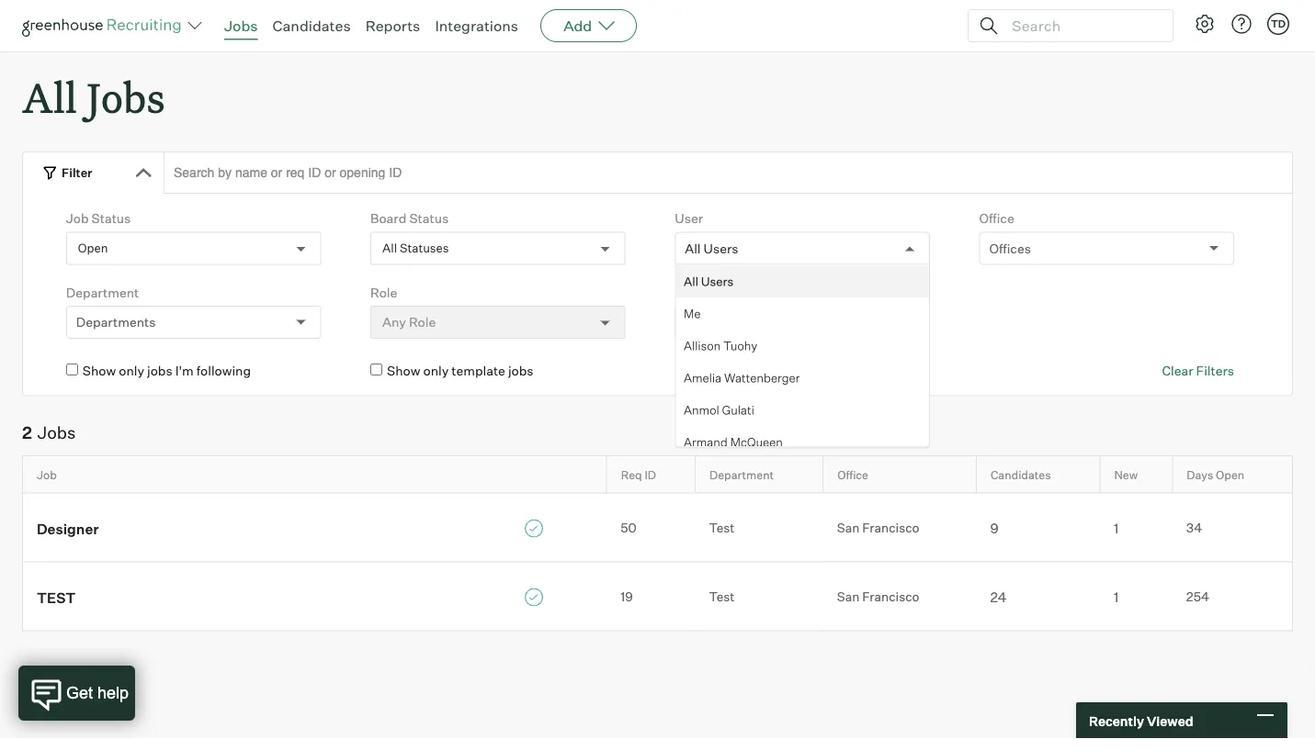 Task type: locate. For each thing, give the bounding box(es) containing it.
status up statuses
[[409, 211, 449, 227]]

2 francisco from the top
[[862, 590, 920, 605]]

status down filter
[[92, 211, 131, 227]]

me
[[683, 306, 700, 321]]

Show only template jobs checkbox
[[370, 364, 382, 376]]

1 link for test
[[1100, 587, 1173, 607]]

statuses
[[400, 241, 449, 256]]

0 vertical spatial san francisco
[[837, 521, 920, 536]]

9 link
[[976, 518, 1100, 538]]

1 horizontal spatial status
[[409, 211, 449, 227]]

1 1 link from the top
[[1100, 518, 1173, 538]]

open
[[78, 241, 108, 256], [1216, 468, 1245, 482]]

job status
[[66, 211, 131, 227]]

req
[[621, 468, 642, 482]]

0 horizontal spatial department
[[66, 285, 139, 301]]

0 vertical spatial san
[[837, 521, 860, 536]]

recently viewed
[[1089, 713, 1194, 730]]

2 1 from the top
[[1114, 589, 1119, 606]]

job down '2 jobs'
[[37, 468, 57, 482]]

1 vertical spatial candidates
[[991, 468, 1051, 482]]

1 right 24 link
[[1114, 589, 1119, 606]]

1 vertical spatial jobs
[[87, 70, 165, 124]]

1 vertical spatial job
[[37, 468, 57, 482]]

jobs left i'm
[[147, 363, 173, 379]]

2 only from the left
[[423, 363, 449, 379]]

board
[[370, 211, 407, 227]]

req id
[[621, 468, 656, 482]]

amelia
[[683, 370, 721, 385]]

show only jobs i'm following
[[83, 363, 251, 379]]

1 horizontal spatial jobs
[[508, 363, 534, 379]]

custom field
[[675, 285, 754, 301]]

wattenberger
[[724, 370, 799, 385]]

1 vertical spatial 1
[[1114, 589, 1119, 606]]

1 horizontal spatial only
[[423, 363, 449, 379]]

0 vertical spatial jobs
[[224, 17, 258, 35]]

2
[[22, 423, 32, 444]]

allison tuohy
[[683, 338, 757, 353]]

1 1 from the top
[[1114, 521, 1119, 537]]

1
[[1114, 521, 1119, 537], [1114, 589, 1119, 606]]

only down departments
[[119, 363, 144, 379]]

test for designer
[[709, 521, 735, 536]]

job for job status
[[66, 211, 89, 227]]

add
[[564, 17, 592, 35]]

2 show from the left
[[387, 363, 420, 379]]

role
[[370, 285, 397, 301]]

0 horizontal spatial show
[[83, 363, 116, 379]]

test
[[709, 521, 735, 536], [709, 590, 735, 605]]

0 vertical spatial 1
[[1114, 521, 1119, 537]]

test for test
[[709, 590, 735, 605]]

1 link down new
[[1100, 518, 1173, 538]]

san for test
[[837, 590, 860, 605]]

1 down new
[[1114, 521, 1119, 537]]

candidates up the 9 'link'
[[991, 468, 1051, 482]]

board status
[[370, 211, 449, 227]]

1 horizontal spatial department
[[710, 468, 774, 482]]

users down all users option
[[700, 274, 733, 289]]

job down filter
[[66, 211, 89, 227]]

jobs right 2
[[37, 423, 76, 444]]

show
[[83, 363, 116, 379], [387, 363, 420, 379]]

francisco for test
[[862, 590, 920, 605]]

job
[[66, 211, 89, 227], [37, 468, 57, 482]]

Show only jobs I'm following checkbox
[[66, 364, 78, 376]]

san francisco
[[837, 521, 920, 536], [837, 590, 920, 605]]

greenhouse recruiting image
[[22, 15, 188, 37]]

0 horizontal spatial office
[[838, 468, 869, 482]]

1 vertical spatial 1 link
[[1100, 587, 1173, 607]]

users up the custom field
[[704, 241, 739, 257]]

0 vertical spatial open
[[78, 241, 108, 256]]

2 san francisco from the top
[[837, 590, 920, 605]]

1 horizontal spatial candidates
[[991, 468, 1051, 482]]

francisco
[[862, 521, 920, 536], [862, 590, 920, 605]]

0 vertical spatial candidates
[[273, 17, 351, 35]]

armand
[[683, 435, 727, 449]]

armand mcqueen
[[683, 435, 782, 449]]

1 san francisco from the top
[[837, 521, 920, 536]]

2 test from the top
[[709, 590, 735, 605]]

show for show only jobs i'm following
[[83, 363, 116, 379]]

users inside row group
[[700, 274, 733, 289]]

filters
[[1196, 363, 1234, 379]]

1 status from the left
[[92, 211, 131, 227]]

add button
[[541, 9, 637, 42]]

1 san from the top
[[837, 521, 860, 536]]

254
[[1186, 590, 1210, 605]]

1 vertical spatial users
[[700, 274, 733, 289]]

candidates
[[273, 17, 351, 35], [991, 468, 1051, 482]]

all users down user
[[685, 241, 739, 257]]

candidates link
[[273, 17, 351, 35]]

department
[[66, 285, 139, 301], [710, 468, 774, 482]]

1 horizontal spatial job
[[66, 211, 89, 227]]

row group
[[676, 265, 929, 740]]

jobs right template
[[508, 363, 534, 379]]

0 horizontal spatial candidates
[[273, 17, 351, 35]]

1 horizontal spatial open
[[1216, 468, 1245, 482]]

0 vertical spatial job
[[66, 211, 89, 227]]

designer
[[37, 520, 99, 538]]

jobs down greenhouse recruiting image
[[87, 70, 165, 124]]

0 horizontal spatial jobs
[[37, 423, 76, 444]]

1 vertical spatial san
[[837, 590, 860, 605]]

all up filter
[[22, 70, 77, 124]]

jobs
[[147, 363, 173, 379], [508, 363, 534, 379]]

1 horizontal spatial office
[[979, 211, 1014, 227]]

1 horizontal spatial show
[[387, 363, 420, 379]]

1 vertical spatial all users
[[683, 274, 733, 289]]

0 vertical spatial office
[[979, 211, 1014, 227]]

department down armand mcqueen
[[710, 468, 774, 482]]

1 link
[[1100, 518, 1173, 538], [1100, 587, 1173, 607]]

san
[[837, 521, 860, 536], [837, 590, 860, 605]]

1 vertical spatial san francisco
[[837, 590, 920, 605]]

jobs
[[224, 17, 258, 35], [87, 70, 165, 124], [37, 423, 76, 444]]

all down board
[[382, 241, 397, 256]]

mcqueen
[[730, 435, 782, 449]]

2 1 link from the top
[[1100, 587, 1173, 607]]

2 vertical spatial jobs
[[37, 423, 76, 444]]

i'm
[[175, 363, 194, 379]]

1 link left 254
[[1100, 587, 1173, 607]]

job for job
[[37, 468, 57, 482]]

0 horizontal spatial open
[[78, 241, 108, 256]]

0 horizontal spatial job
[[37, 468, 57, 482]]

2 status from the left
[[409, 211, 449, 227]]

1 francisco from the top
[[862, 521, 920, 536]]

1 test from the top
[[709, 521, 735, 536]]

department up departments
[[66, 285, 139, 301]]

show right show only template jobs option
[[387, 363, 420, 379]]

0 vertical spatial department
[[66, 285, 139, 301]]

show right show only jobs i'm following "option"
[[83, 363, 116, 379]]

0 horizontal spatial jobs
[[147, 363, 173, 379]]

50
[[621, 521, 637, 536]]

show only template jobs
[[387, 363, 534, 379]]

candidates right jobs link
[[273, 17, 351, 35]]

san francisco for designer
[[837, 521, 920, 536]]

all users
[[685, 241, 739, 257], [683, 274, 733, 289]]

24 link
[[976, 587, 1100, 607]]

1 vertical spatial test
[[709, 590, 735, 605]]

1 horizontal spatial jobs
[[87, 70, 165, 124]]

only
[[119, 363, 144, 379], [423, 363, 449, 379]]

0 vertical spatial francisco
[[862, 521, 920, 536]]

2 san from the top
[[837, 590, 860, 605]]

all
[[22, 70, 77, 124], [685, 241, 701, 257], [382, 241, 397, 256], [683, 274, 698, 289]]

open down job status
[[78, 241, 108, 256]]

users
[[704, 241, 739, 257], [700, 274, 733, 289]]

0 horizontal spatial status
[[92, 211, 131, 227]]

status for board status
[[409, 211, 449, 227]]

1 vertical spatial francisco
[[862, 590, 920, 605]]

all users down all users option
[[683, 274, 733, 289]]

all up me
[[683, 274, 698, 289]]

1 show from the left
[[83, 363, 116, 379]]

0 horizontal spatial only
[[119, 363, 144, 379]]

34
[[1186, 521, 1202, 536]]

row group containing all users
[[676, 265, 929, 740]]

office
[[979, 211, 1014, 227], [838, 468, 869, 482]]

jobs left candidates link
[[224, 17, 258, 35]]

anmol
[[683, 403, 719, 417]]

None field
[[685, 233, 690, 264]]

designer link
[[23, 518, 607, 538]]

status
[[92, 211, 131, 227], [409, 211, 449, 227]]

1 only from the left
[[119, 363, 144, 379]]

integrations link
[[435, 17, 519, 35]]

open right days
[[1216, 468, 1245, 482]]

days
[[1187, 468, 1214, 482]]

0 vertical spatial 1 link
[[1100, 518, 1173, 538]]

0 vertical spatial test
[[709, 521, 735, 536]]

only left template
[[423, 363, 449, 379]]



Task type: describe. For each thing, give the bounding box(es) containing it.
allison
[[683, 338, 720, 353]]

days open
[[1187, 468, 1245, 482]]

recently
[[1089, 713, 1144, 730]]

show for show only template jobs
[[387, 363, 420, 379]]

san for designer
[[837, 521, 860, 536]]

all statuses
[[382, 241, 449, 256]]

2 jobs from the left
[[508, 363, 534, 379]]

offices
[[989, 241, 1031, 257]]

clear
[[1162, 363, 1194, 379]]

custom
[[675, 285, 722, 301]]

only for template
[[423, 363, 449, 379]]

all users option
[[685, 241, 739, 257]]

configure image
[[1194, 13, 1216, 35]]

reports
[[365, 17, 420, 35]]

19
[[621, 590, 633, 605]]

tuohy
[[723, 338, 757, 353]]

Search by name or req ID or opening ID text field
[[164, 152, 1293, 194]]

amelia wattenberger
[[683, 370, 799, 385]]

jobs link
[[224, 17, 258, 35]]

jobs for 2 jobs
[[37, 423, 76, 444]]

clear filters
[[1162, 363, 1234, 379]]

clear filters link
[[1162, 362, 1234, 380]]

td button
[[1264, 9, 1293, 39]]

0 vertical spatial all users
[[685, 241, 739, 257]]

1 for designer
[[1114, 521, 1119, 537]]

jobs for all jobs
[[87, 70, 165, 124]]

Search text field
[[1007, 12, 1156, 39]]

new
[[1114, 468, 1138, 482]]

departments
[[76, 315, 156, 331]]

test link
[[23, 587, 607, 607]]

only for jobs
[[119, 363, 144, 379]]

filter
[[62, 165, 92, 180]]

0 vertical spatial users
[[704, 241, 739, 257]]

gulati
[[721, 403, 754, 417]]

2 horizontal spatial jobs
[[224, 17, 258, 35]]

1 link for designer
[[1100, 518, 1173, 538]]

integrations
[[435, 17, 519, 35]]

reports link
[[365, 17, 420, 35]]

test
[[37, 589, 76, 607]]

viewed
[[1147, 713, 1194, 730]]

template
[[452, 363, 505, 379]]

all down user
[[685, 241, 701, 257]]

francisco for designer
[[862, 521, 920, 536]]

1 for test
[[1114, 589, 1119, 606]]

td
[[1271, 17, 1286, 30]]

2 jobs
[[22, 423, 76, 444]]

1 vertical spatial office
[[838, 468, 869, 482]]

status for job status
[[92, 211, 131, 227]]

td button
[[1267, 13, 1290, 35]]

1 vertical spatial open
[[1216, 468, 1245, 482]]

all jobs
[[22, 70, 165, 124]]

user
[[675, 211, 703, 227]]

following
[[196, 363, 251, 379]]

24
[[990, 589, 1007, 606]]

1 jobs from the left
[[147, 363, 173, 379]]

anmol gulati
[[683, 403, 754, 417]]

field
[[725, 285, 754, 301]]

9
[[990, 521, 999, 537]]

1 vertical spatial department
[[710, 468, 774, 482]]

san francisco for test
[[837, 590, 920, 605]]

id
[[645, 468, 656, 482]]



Task type: vqa. For each thing, say whether or not it's contained in the screenshot.
the only for jobs
yes



